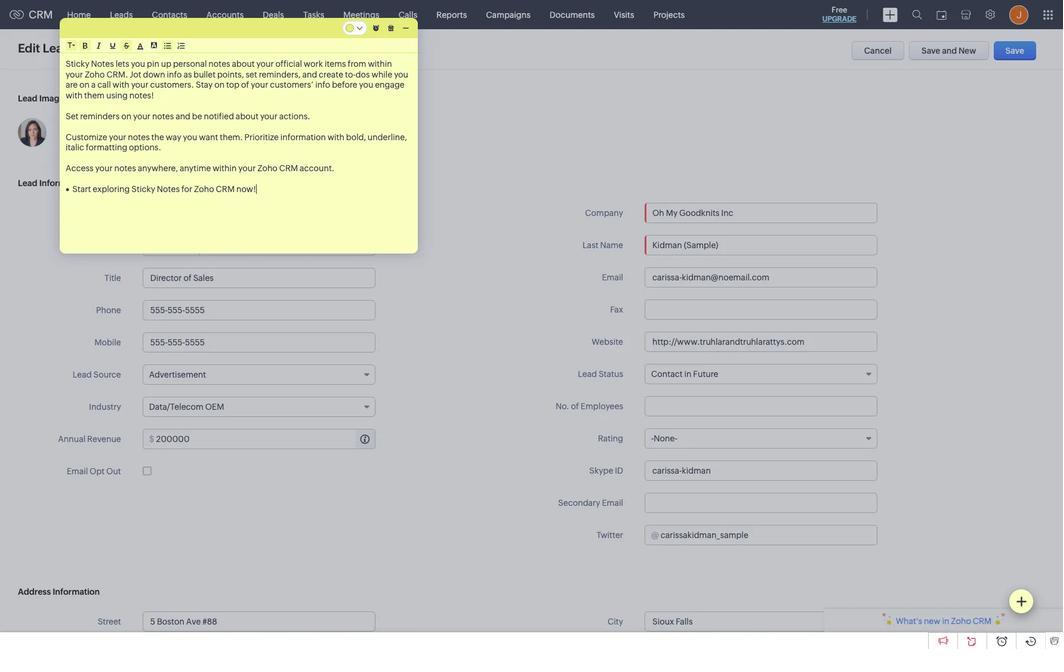Task type: locate. For each thing, give the bounding box(es) containing it.
notes up the options.
[[128, 132, 150, 142]]

profile element
[[1003, 0, 1036, 29]]

documents link
[[540, 0, 605, 29]]

are
[[66, 80, 78, 90]]

image
[[39, 94, 64, 103]]

annual
[[58, 435, 86, 444]]

2 vertical spatial and
[[176, 111, 191, 121]]

reports
[[437, 10, 467, 19]]

save for save
[[1006, 46, 1025, 56]]

information for address information
[[53, 588, 100, 597]]

info down create
[[315, 80, 330, 90]]

info
[[167, 70, 182, 79], [315, 80, 330, 90]]

within
[[368, 59, 392, 69], [213, 164, 237, 173]]

0 horizontal spatial notes
[[91, 59, 114, 69]]

with down are
[[66, 90, 83, 100]]

with inside customize your notes the way you want them. prioritize information with bold, underline, italic formatting options.
[[328, 132, 345, 142]]

zoho
[[85, 70, 105, 79], [258, 164, 278, 173], [194, 185, 214, 194]]

crm left home
[[29, 8, 53, 21]]

you up jot
[[131, 59, 145, 69]]

the
[[151, 132, 164, 142]]

notes up points,
[[209, 59, 230, 69]]

as
[[184, 70, 192, 79]]

0 horizontal spatial of
[[241, 80, 249, 90]]

from
[[348, 59, 366, 69]]

lets
[[116, 59, 129, 69]]

on left top
[[215, 80, 225, 90]]

about up set
[[232, 59, 255, 69]]

1 horizontal spatial save
[[1006, 46, 1025, 56]]

0 vertical spatial notes
[[91, 59, 114, 69]]

2 vertical spatial crm
[[216, 185, 235, 194]]

revenue
[[87, 435, 121, 444]]

None text field
[[645, 235, 878, 256], [645, 300, 878, 320], [143, 333, 376, 353], [645, 461, 878, 481], [645, 235, 878, 256], [645, 300, 878, 320], [143, 333, 376, 353], [645, 461, 878, 481]]

1 horizontal spatial edit
[[77, 43, 91, 53]]

anywhere,
[[138, 164, 178, 173]]

reports link
[[427, 0, 477, 29]]

and left be
[[176, 111, 191, 121]]

meetings
[[344, 10, 380, 19]]

0 horizontal spatial within
[[213, 164, 237, 173]]

lead left 'status'
[[578, 370, 597, 379]]

your up are
[[66, 70, 83, 79]]

save and new button
[[910, 41, 989, 60]]

your up formatting
[[109, 132, 126, 142]]

profile image
[[1010, 5, 1029, 24]]

twitter
[[597, 531, 624, 541]]

on left a
[[79, 80, 90, 90]]

no. of employees
[[556, 402, 624, 412]]

notes inside customize your notes the way you want them. prioritize information with bold, underline, italic formatting options.
[[128, 132, 150, 142]]

page
[[93, 43, 113, 53]]

1 vertical spatial about
[[236, 111, 259, 121]]

your up prioritize
[[260, 111, 278, 121]]

zoho right for
[[194, 185, 214, 194]]

save inside button
[[1006, 46, 1025, 56]]

bold,
[[346, 132, 366, 142]]

0 horizontal spatial save
[[922, 46, 941, 56]]

calendar image
[[937, 10, 947, 19]]

options.
[[129, 143, 161, 152]]

notes up the
[[152, 111, 174, 121]]

reminders,
[[259, 70, 301, 79]]

0 horizontal spatial sticky
[[66, 59, 89, 69]]

1 vertical spatial notes
[[157, 185, 180, 194]]

stay
[[196, 80, 213, 90]]

1 save from the left
[[922, 46, 941, 56]]

notes
[[209, 59, 230, 69], [152, 111, 174, 121], [128, 132, 150, 142], [114, 164, 136, 173]]

now!
[[236, 185, 256, 194]]

about up prioritize
[[236, 111, 259, 121]]

2 horizontal spatial zoho
[[258, 164, 278, 173]]

save
[[922, 46, 941, 56], [1006, 46, 1025, 56]]

1 vertical spatial crm
[[279, 164, 298, 173]]

sticky down anywhere,
[[132, 185, 155, 194]]

image image
[[18, 118, 47, 147]]

you up engage
[[394, 70, 409, 79]]

within up while
[[368, 59, 392, 69]]

2 horizontal spatial and
[[943, 46, 958, 56]]

save left new
[[922, 46, 941, 56]]

campaigns link
[[477, 0, 540, 29]]

about inside sticky notes lets you pin up personal notes about your official work items from within your zoho crm. jot down info as bullet points, set reminders, and create to-dos while you are on a call with your customers. stay on top of your customers' info before you engage with them using notes!
[[232, 59, 255, 69]]

information down the access at top left
[[39, 179, 86, 188]]

and down work
[[302, 70, 317, 79]]

notes left for
[[157, 185, 180, 194]]

notes inside sticky notes lets you pin up personal notes about your official work items from within your zoho crm. jot down info as bullet points, set reminders, and create to-dos while you are on a call with your customers. stay on top of your customers' info before you engage with them using notes!
[[209, 59, 230, 69]]

of right no.
[[571, 402, 579, 412]]

0 vertical spatial and
[[943, 46, 958, 56]]

1 vertical spatial sticky
[[132, 185, 155, 194]]

zoho up a
[[85, 70, 105, 79]]

save down profile icon
[[1006, 46, 1025, 56]]

notes
[[91, 59, 114, 69], [157, 185, 180, 194]]

set reminders on your notes and be notified about your actions.
[[66, 111, 311, 121]]

0 horizontal spatial crm
[[29, 8, 53, 21]]

start exploring sticky notes for zoho crm now!
[[72, 185, 256, 194]]

lead down image on the left
[[18, 179, 37, 188]]

0 horizontal spatial edit
[[18, 41, 40, 55]]

your
[[257, 59, 274, 69], [66, 70, 83, 79], [131, 80, 149, 90], [251, 80, 268, 90], [133, 111, 151, 121], [260, 111, 278, 121], [109, 132, 126, 142], [95, 164, 113, 173], [238, 164, 256, 173]]

0 vertical spatial of
[[241, 80, 249, 90]]

lead left image
[[18, 94, 37, 103]]

customers.
[[150, 80, 194, 90]]

zoho down prioritize
[[258, 164, 278, 173]]

address
[[18, 588, 51, 597]]

0 vertical spatial email
[[602, 273, 624, 283]]

access your notes anywhere, anytime within your zoho crm account.
[[66, 164, 335, 173]]

your down notes!
[[133, 111, 151, 121]]

on down using
[[121, 111, 132, 121]]

notes up exploring
[[114, 164, 136, 173]]

lead for lead information
[[18, 179, 37, 188]]

1 vertical spatial and
[[302, 70, 317, 79]]

reminder image
[[373, 25, 380, 31]]

exploring
[[93, 185, 130, 194]]

within down customize your notes the way you want them. prioritize information with bold, underline, italic formatting options.
[[213, 164, 237, 173]]

0 horizontal spatial with
[[66, 90, 83, 100]]

info up customers.
[[167, 70, 182, 79]]

with left "bold,"
[[328, 132, 345, 142]]

email left 'opt'
[[67, 467, 88, 477]]

fax
[[610, 305, 624, 315]]

2 horizontal spatial with
[[328, 132, 345, 142]]

0 vertical spatial with
[[113, 80, 129, 90]]

edit left page
[[77, 43, 91, 53]]

0 vertical spatial within
[[368, 59, 392, 69]]

notes!
[[129, 90, 154, 100]]

information
[[281, 132, 326, 142]]

2 horizontal spatial on
[[215, 80, 225, 90]]

0 horizontal spatial on
[[79, 80, 90, 90]]

start
[[72, 185, 91, 194]]

email down name
[[602, 273, 624, 283]]

1 vertical spatial email
[[67, 467, 88, 477]]

you inside customize your notes the way you want them. prioritize information with bold, underline, italic formatting options.
[[183, 132, 197, 142]]

campaigns
[[486, 10, 531, 19]]

1 vertical spatial of
[[571, 402, 579, 412]]

search element
[[905, 0, 930, 29]]

0 vertical spatial sticky
[[66, 59, 89, 69]]

zoho inside sticky notes lets you pin up personal notes about your official work items from within your zoho crm. jot down info as bullet points, set reminders, and create to-dos while you are on a call with your customers. stay on top of your customers' info before you engage with them using notes!
[[85, 70, 105, 79]]

sticky
[[66, 59, 89, 69], [132, 185, 155, 194]]

your up set
[[257, 59, 274, 69]]

about
[[232, 59, 255, 69], [236, 111, 259, 121]]

1 horizontal spatial with
[[113, 80, 129, 90]]

of inside sticky notes lets you pin up personal notes about your official work items from within your zoho crm. jot down info as bullet points, set reminders, and create to-dos while you are on a call with your customers. stay on top of your customers' info before you engage with them using notes!
[[241, 80, 249, 90]]

None text field
[[200, 237, 375, 256], [645, 268, 878, 288], [143, 268, 376, 288], [143, 300, 376, 321], [645, 332, 878, 352], [645, 397, 878, 417], [156, 430, 375, 449], [645, 493, 878, 514], [661, 526, 877, 545], [143, 612, 376, 633], [645, 612, 878, 633], [200, 237, 375, 256], [645, 268, 878, 288], [143, 268, 376, 288], [143, 300, 376, 321], [645, 332, 878, 352], [645, 397, 878, 417], [156, 430, 375, 449], [645, 493, 878, 514], [661, 526, 877, 545], [143, 612, 376, 633], [645, 612, 878, 633]]

None field
[[67, 41, 75, 50]]

1 horizontal spatial of
[[571, 402, 579, 412]]

edit lead edit page layout
[[18, 41, 140, 55]]

crm left 'account.'
[[279, 164, 298, 173]]

1 vertical spatial info
[[315, 80, 330, 90]]

accounts link
[[197, 0, 253, 29]]

0 vertical spatial information
[[39, 179, 86, 188]]

crm.
[[107, 70, 128, 79]]

edit down crm link
[[18, 41, 40, 55]]

city
[[608, 618, 624, 627]]

save inside button
[[922, 46, 941, 56]]

0 vertical spatial zoho
[[85, 70, 105, 79]]

email up twitter at the bottom
[[602, 499, 624, 508]]

1 horizontal spatial within
[[368, 59, 392, 69]]

sticky down edit lead edit page layout
[[66, 59, 89, 69]]

0 vertical spatial about
[[232, 59, 255, 69]]

you right way in the left top of the page
[[183, 132, 197, 142]]

leads
[[110, 10, 133, 19]]

1 horizontal spatial zoho
[[194, 185, 214, 194]]

up
[[161, 59, 171, 69]]

set
[[246, 70, 257, 79]]

2 save from the left
[[1006, 46, 1025, 56]]

while
[[372, 70, 393, 79]]

crm left now!
[[216, 185, 235, 194]]

2 vertical spatial email
[[602, 499, 624, 508]]

and left new
[[943, 46, 958, 56]]

with down crm.
[[113, 80, 129, 90]]

email for email opt out
[[67, 467, 88, 477]]

information right "address"
[[53, 588, 100, 597]]

upgrade
[[823, 15, 857, 23]]

industry
[[89, 403, 121, 412]]

call
[[97, 80, 111, 90]]

notes down page
[[91, 59, 114, 69]]

1 vertical spatial within
[[213, 164, 237, 173]]

create menu element
[[876, 0, 905, 29]]

skype id
[[590, 466, 624, 476]]

1 horizontal spatial crm
[[216, 185, 235, 194]]

notified
[[204, 111, 234, 121]]

be
[[192, 111, 202, 121]]

contacts link
[[143, 0, 197, 29]]

source
[[93, 370, 121, 380]]

1 vertical spatial information
[[53, 588, 100, 597]]

2 vertical spatial with
[[328, 132, 345, 142]]

using
[[106, 90, 128, 100]]

projects link
[[644, 0, 695, 29]]

lead left source
[[73, 370, 92, 380]]

0 horizontal spatial zoho
[[85, 70, 105, 79]]

0 horizontal spatial info
[[167, 70, 182, 79]]

1 horizontal spatial and
[[302, 70, 317, 79]]

search image
[[913, 10, 923, 20]]

of down set
[[241, 80, 249, 90]]



Task type: describe. For each thing, give the bounding box(es) containing it.
calls link
[[389, 0, 427, 29]]

tasks link
[[294, 0, 334, 29]]

accounts
[[207, 10, 244, 19]]

deals link
[[253, 0, 294, 29]]

set
[[66, 111, 79, 121]]

1 horizontal spatial sticky
[[132, 185, 155, 194]]

want
[[199, 132, 218, 142]]

secondary email
[[559, 499, 624, 508]]

lead image
[[18, 94, 64, 103]]

website
[[592, 337, 624, 347]]

free upgrade
[[823, 5, 857, 23]]

italic
[[66, 143, 84, 152]]

within inside sticky notes lets you pin up personal notes about your official work items from within your zoho crm. jot down info as bullet points, set reminders, and create to-dos while you are on a call with your customers. stay on top of your customers' info before you engage with them using notes!
[[368, 59, 392, 69]]

0 horizontal spatial and
[[176, 111, 191, 121]]

1 horizontal spatial notes
[[157, 185, 180, 194]]

rating
[[598, 434, 624, 444]]

1 horizontal spatial info
[[315, 80, 330, 90]]

your up now!
[[238, 164, 256, 173]]

your up notes!
[[131, 80, 149, 90]]

email for email
[[602, 273, 624, 283]]

last name
[[583, 241, 624, 250]]

points,
[[217, 70, 244, 79]]

and inside sticky notes lets you pin up personal notes about your official work items from within your zoho crm. jot down info as bullet points, set reminders, and create to-dos while you are on a call with your customers. stay on top of your customers' info before you engage with them using notes!
[[302, 70, 317, 79]]

title
[[105, 274, 121, 283]]

down
[[143, 70, 165, 79]]

pin
[[147, 59, 159, 69]]

dos
[[356, 70, 370, 79]]

company
[[586, 208, 624, 218]]

mobile
[[94, 338, 121, 348]]

status
[[599, 370, 624, 379]]

and inside button
[[943, 46, 958, 56]]

information for lead information
[[39, 179, 86, 188]]

meetings link
[[334, 0, 389, 29]]

visits
[[614, 10, 635, 19]]

home link
[[58, 0, 100, 29]]

tasks
[[303, 10, 325, 19]]

email opt out
[[67, 467, 121, 477]]

reminders
[[80, 111, 120, 121]]

formatting
[[86, 143, 127, 152]]

top
[[226, 80, 240, 90]]

create new sticky note image
[[1017, 597, 1027, 607]]

access
[[66, 164, 94, 173]]

out
[[106, 467, 121, 477]]

skype
[[590, 466, 614, 476]]

new
[[959, 46, 977, 56]]

a
[[91, 80, 96, 90]]

deals
[[263, 10, 284, 19]]

account.
[[300, 164, 335, 173]]

1 horizontal spatial on
[[121, 111, 132, 121]]

customize your notes the way you want them. prioritize information with bold, underline, italic formatting options.
[[66, 132, 409, 152]]

leads link
[[100, 0, 143, 29]]

actions.
[[279, 111, 311, 121]]

sticky inside sticky notes lets you pin up personal notes about your official work items from within your zoho crm. jot down info as bullet points, set reminders, and create to-dos while you are on a call with your customers. stay on top of your customers' info before you engage with them using notes!
[[66, 59, 89, 69]]

home
[[67, 10, 91, 19]]

prioritize
[[245, 132, 279, 142]]

0 vertical spatial info
[[167, 70, 182, 79]]

items
[[325, 59, 346, 69]]

work
[[304, 59, 323, 69]]

you down the dos
[[359, 80, 374, 90]]

them
[[84, 90, 105, 100]]

1 vertical spatial zoho
[[258, 164, 278, 173]]

create menu image
[[883, 7, 898, 22]]

2 vertical spatial zoho
[[194, 185, 214, 194]]

your down formatting
[[95, 164, 113, 173]]

1 vertical spatial with
[[66, 90, 83, 100]]

anytime
[[180, 164, 211, 173]]

customers'
[[270, 80, 314, 90]]

lead up are
[[43, 41, 71, 55]]

customize
[[66, 132, 107, 142]]

about for notified
[[236, 111, 259, 121]]

projects
[[654, 10, 685, 19]]

0 vertical spatial crm
[[29, 8, 53, 21]]

annual revenue
[[58, 435, 121, 444]]

bullet
[[194, 70, 216, 79]]

street
[[98, 618, 121, 627]]

underline,
[[368, 132, 407, 142]]

way
[[166, 132, 181, 142]]

layout
[[114, 43, 140, 53]]

your inside customize your notes the way you want them. prioritize information with bold, underline, italic formatting options.
[[109, 132, 126, 142]]

free
[[832, 5, 848, 14]]

no.
[[556, 402, 570, 412]]

notes inside sticky notes lets you pin up personal notes about your official work items from within your zoho crm. jot down info as bullet points, set reminders, and create to-dos while you are on a call with your customers. stay on top of your customers' info before you engage with them using notes!
[[91, 59, 114, 69]]

id
[[615, 466, 624, 476]]

lead for lead image
[[18, 94, 37, 103]]

lead status
[[578, 370, 624, 379]]

lead for lead status
[[578, 370, 597, 379]]

lead information
[[18, 179, 86, 188]]

lead source
[[73, 370, 121, 380]]

secondary
[[559, 499, 601, 508]]

cancel
[[865, 46, 892, 56]]

your down set
[[251, 80, 268, 90]]

save and new
[[922, 46, 977, 56]]

edit inside edit lead edit page layout
[[77, 43, 91, 53]]

address information
[[18, 588, 100, 597]]

for
[[182, 185, 192, 194]]

employees
[[581, 402, 624, 412]]

delete image
[[388, 25, 394, 31]]

2 horizontal spatial crm
[[279, 164, 298, 173]]

lead for lead source
[[73, 370, 92, 380]]

personal
[[173, 59, 207, 69]]

about for notes
[[232, 59, 255, 69]]

save for save and new
[[922, 46, 941, 56]]

create
[[319, 70, 344, 79]]

contacts
[[152, 10, 187, 19]]

engage
[[375, 80, 405, 90]]

name
[[601, 241, 624, 250]]

phone
[[96, 306, 121, 315]]

sticky notes lets you pin up personal notes about your official work items from within your zoho crm. jot down info as bullet points, set reminders, and create to-dos while you are on a call with your customers. stay on top of your customers' info before you engage with them using notes!
[[66, 59, 410, 100]]

official
[[276, 59, 302, 69]]



Task type: vqa. For each thing, say whether or not it's contained in the screenshot.
bottom Without
no



